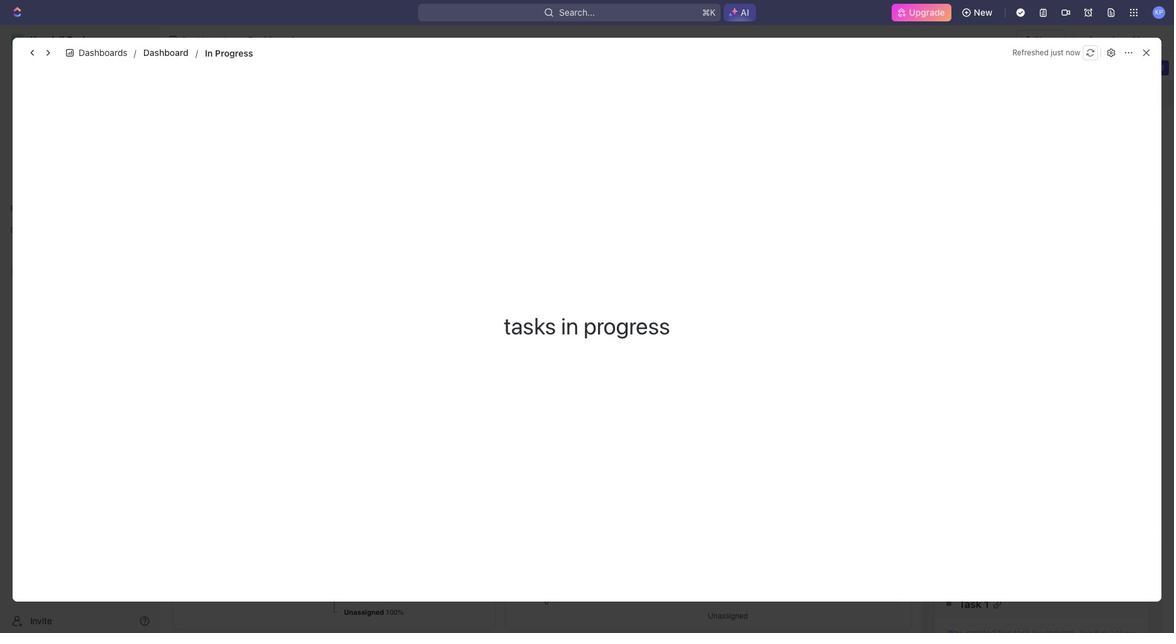 Task type: locate. For each thing, give the bounding box(es) containing it.
1 horizontal spatial dashboards link
[[165, 31, 234, 49]]

new button
[[956, 3, 1000, 23]]

in
[[561, 312, 579, 340]]

add card button
[[1116, 60, 1169, 75]]

kp
[[1155, 8, 1163, 16]]

assignee
[[591, 337, 635, 348]]

None text field
[[248, 32, 581, 48]]

dashboard
[[143, 47, 189, 58]]

dashboards link
[[165, 31, 234, 49], [60, 45, 132, 61]]

in progress button
[[204, 45, 1012, 61]]

dashboards left dashboard
[[79, 47, 127, 58]]

dashboards
[[182, 34, 230, 45], [79, 47, 127, 58]]

share button
[[1016, 30, 1065, 50]]

tree
[[5, 240, 155, 410]]

open tasks by assignee button
[[519, 334, 823, 352]]

invite
[[30, 615, 52, 626]]

tasks
[[548, 337, 575, 348]]

add card
[[1131, 63, 1164, 72]]

just
[[1051, 48, 1064, 57]]

‎task 1 link
[[938, 598, 1136, 611]]

ai button
[[724, 4, 756, 21]]

progress
[[584, 312, 670, 340]]

1 horizontal spatial dashboards
[[182, 34, 230, 45]]

tasks in progress
[[504, 312, 670, 340]]

kp button
[[1149, 3, 1169, 23]]

dashboards up the in
[[182, 34, 230, 45]]

upgrade link
[[891, 4, 951, 21]]

dashboard button
[[138, 45, 194, 60]]

now
[[1066, 48, 1080, 57]]

0 horizontal spatial dashboards
[[79, 47, 127, 58]]

share
[[1034, 34, 1058, 45]]

progress
[[215, 47, 253, 58]]

1 vertical spatial dashboards
[[79, 47, 127, 58]]

0 vertical spatial dashboards
[[182, 34, 230, 45]]



Task type: describe. For each thing, give the bounding box(es) containing it.
tree inside sidebar 'navigation'
[[5, 240, 155, 410]]

⌘k
[[702, 7, 716, 18]]

tasks
[[504, 312, 556, 340]]

open
[[519, 337, 545, 348]]

refreshed
[[1012, 48, 1049, 57]]

‎task 1
[[959, 598, 989, 611]]

by
[[577, 337, 589, 348]]

add
[[1131, 63, 1146, 72]]

ai
[[741, 7, 749, 18]]

in
[[205, 47, 213, 58]]

sidebar navigation
[[0, 25, 160, 633]]

in progress
[[205, 47, 253, 58]]

open tasks by assignee
[[519, 337, 635, 348]]

‎task
[[959, 598, 982, 611]]

user group image
[[13, 268, 22, 275]]

search...
[[559, 7, 595, 18]]

favorites button
[[5, 201, 56, 216]]

1
[[984, 598, 989, 611]]

card
[[1148, 63, 1164, 72]]

favorites
[[10, 204, 43, 213]]

refreshed just now
[[1012, 48, 1080, 57]]

spaces
[[10, 225, 37, 235]]

0 horizontal spatial dashboards link
[[60, 45, 132, 61]]

new
[[974, 7, 992, 18]]

upgrade
[[909, 7, 945, 18]]



Task type: vqa. For each thing, say whether or not it's contained in the screenshot.
'a' associated with Space
no



